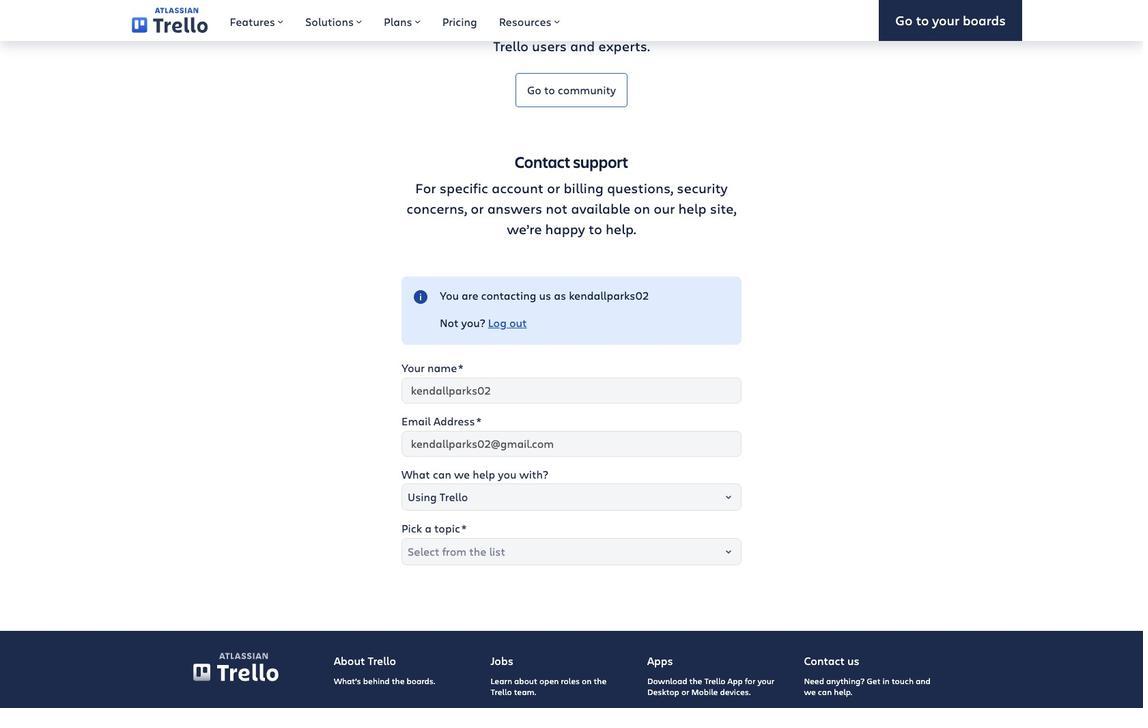 Task type: locate. For each thing, give the bounding box(es) containing it.
or up not
[[547, 179, 560, 198]]

0 vertical spatial *
[[458, 361, 463, 375]]

to down available
[[589, 220, 602, 239]]

are
[[462, 288, 478, 303]]

[object Object] text field
[[401, 377, 742, 404]]

what's behind the boards.
[[334, 675, 435, 686]]

1 vertical spatial to
[[544, 82, 555, 97]]

or left 'mobile'
[[681, 686, 689, 697]]

contact us
[[804, 653, 859, 668]]

can up using trello at bottom
[[433, 467, 451, 482]]

0 horizontal spatial on
[[582, 675, 592, 686]]

help. right need
[[834, 686, 852, 697]]

trello inside get quick answers, how-to's, and advice from fellow trello users and experts.
[[493, 37, 529, 56]]

open image for select from the list
[[720, 543, 737, 560]]

2 horizontal spatial to
[[916, 11, 929, 28]]

team.
[[514, 686, 536, 697]]

help.
[[606, 220, 636, 239], [834, 686, 852, 697]]

on inside contact support for specific account or billing questions, security concerns, or answers not available on our help site, we're happy to help.
[[634, 200, 650, 218]]

get quick answers, how-to's, and advice from fellow trello users and experts.
[[404, 17, 739, 56]]

1 vertical spatial help.
[[834, 686, 852, 697]]

for
[[745, 675, 755, 686]]

learn
[[491, 675, 512, 686]]

us up the 'anything?'
[[847, 653, 859, 668]]

help
[[678, 200, 707, 218], [473, 467, 495, 482]]

or inside download the trello app for your desktop or mobile devices.
[[681, 686, 689, 697]]

1 open image from the top
[[720, 489, 737, 506]]

support
[[573, 151, 628, 173]]

you
[[498, 467, 517, 482]]

0 vertical spatial and
[[592, 17, 616, 35]]

about
[[514, 675, 537, 686]]

can
[[433, 467, 451, 482], [818, 686, 832, 697]]

roles
[[561, 675, 580, 686]]

contact for us
[[804, 653, 845, 668]]

1 horizontal spatial your
[[932, 11, 959, 28]]

go
[[895, 11, 913, 28], [527, 82, 541, 97]]

kendallparks02
[[569, 288, 649, 303]]

account
[[492, 179, 544, 198]]

0 horizontal spatial or
[[471, 200, 484, 218]]

get left in
[[867, 675, 881, 686]]

0 horizontal spatial go
[[527, 82, 541, 97]]

0 vertical spatial to
[[916, 11, 929, 28]]

you
[[440, 288, 459, 303]]

can down contact us
[[818, 686, 832, 697]]

help. down available
[[606, 220, 636, 239]]

your right "for"
[[758, 675, 775, 686]]

atlassian trello image
[[132, 8, 208, 33], [193, 653, 279, 681], [219, 653, 268, 659]]

0 horizontal spatial can
[[433, 467, 451, 482]]

and up experts.
[[592, 17, 616, 35]]

0 horizontal spatial we
[[454, 467, 470, 482]]

on down questions,
[[634, 200, 650, 218]]

and right the touch
[[916, 675, 931, 686]]

1 horizontal spatial get
[[867, 675, 881, 686]]

1 vertical spatial from
[[442, 544, 467, 558]]

using
[[408, 490, 437, 504]]

what can we help you with?
[[401, 467, 548, 482]]

1 vertical spatial can
[[818, 686, 832, 697]]

features
[[230, 14, 275, 29]]

the
[[469, 544, 486, 558], [392, 675, 405, 686], [594, 675, 607, 686], [689, 675, 702, 686]]

0 horizontal spatial help.
[[606, 220, 636, 239]]

you?
[[461, 316, 485, 330]]

0 horizontal spatial get
[[404, 17, 427, 35]]

or down the specific
[[471, 200, 484, 218]]

get inside get quick answers, how-to's, and advice from fellow trello users and experts.
[[404, 17, 427, 35]]

2 vertical spatial or
[[681, 686, 689, 697]]

1 vertical spatial on
[[582, 675, 592, 686]]

pricing link
[[431, 0, 488, 41]]

pick a topic *
[[401, 521, 466, 536]]

0 horizontal spatial us
[[539, 288, 551, 303]]

1 vertical spatial open image
[[720, 543, 737, 560]]

on
[[634, 200, 650, 218], [582, 675, 592, 686]]

the right download
[[689, 675, 702, 686]]

the right behind
[[392, 675, 405, 686]]

1 vertical spatial get
[[867, 675, 881, 686]]

contact inside contact support for specific account or billing questions, security concerns, or answers not available on our help site, we're happy to help.
[[515, 151, 570, 173]]

to left boards
[[916, 11, 929, 28]]

and
[[592, 17, 616, 35], [570, 37, 595, 56], [916, 675, 931, 686]]

1 horizontal spatial from
[[665, 17, 696, 35]]

0 vertical spatial or
[[547, 179, 560, 198]]

us
[[539, 288, 551, 303], [847, 653, 859, 668]]

0 horizontal spatial contact
[[515, 151, 570, 173]]

desktop
[[647, 686, 679, 697]]

need
[[804, 675, 824, 686]]

0 horizontal spatial to
[[544, 82, 555, 97]]

the left list
[[469, 544, 486, 558]]

to
[[916, 11, 929, 28], [544, 82, 555, 97], [589, 220, 602, 239]]

as
[[554, 288, 566, 303]]

1 vertical spatial your
[[758, 675, 775, 686]]

trello inside learn about open roles on the trello team.
[[491, 686, 512, 697]]

list
[[489, 544, 505, 558]]

and down to's,
[[570, 37, 595, 56]]

2 vertical spatial to
[[589, 220, 602, 239]]

we up using trello at bottom
[[454, 467, 470, 482]]

mobile
[[691, 686, 718, 697]]

1 horizontal spatial contact
[[804, 653, 845, 668]]

need anything? get in touch and we can help.
[[804, 675, 931, 697]]

1 horizontal spatial on
[[634, 200, 650, 218]]

1 vertical spatial or
[[471, 200, 484, 218]]

* for email address *
[[476, 414, 481, 428]]

open image
[[720, 489, 737, 506], [720, 543, 737, 560]]

pick
[[401, 521, 422, 536]]

your name *
[[401, 361, 463, 375]]

0 vertical spatial we
[[454, 467, 470, 482]]

your left boards
[[932, 11, 959, 28]]

1 vertical spatial go
[[527, 82, 541, 97]]

1 vertical spatial we
[[804, 686, 816, 697]]

our
[[654, 200, 675, 218]]

touch
[[892, 675, 914, 686]]

to inside 'link'
[[544, 82, 555, 97]]

you are contacting us as kendallparks02
[[440, 288, 649, 303]]

for
[[415, 179, 436, 198]]

1 horizontal spatial to
[[589, 220, 602, 239]]

1 vertical spatial help
[[473, 467, 495, 482]]

go to community
[[527, 82, 616, 97]]

2 open image from the top
[[720, 543, 737, 560]]

0 vertical spatial can
[[433, 467, 451, 482]]

contact up account
[[515, 151, 570, 173]]

from left fellow
[[665, 17, 696, 35]]

get
[[404, 17, 427, 35], [867, 675, 881, 686]]

from down topic
[[442, 544, 467, 558]]

from inside get quick answers, how-to's, and advice from fellow trello users and experts.
[[665, 17, 696, 35]]

contact up need
[[804, 653, 845, 668]]

specific
[[440, 179, 488, 198]]

we left the 'anything?'
[[804, 686, 816, 697]]

1 horizontal spatial us
[[847, 653, 859, 668]]

address
[[434, 414, 475, 428]]

0 horizontal spatial help
[[473, 467, 495, 482]]

and inside the need anything? get in touch and we can help.
[[916, 675, 931, 686]]

or
[[547, 179, 560, 198], [471, 200, 484, 218], [681, 686, 689, 697]]

2 vertical spatial and
[[916, 675, 931, 686]]

log out link
[[488, 316, 527, 330]]

help down security
[[678, 200, 707, 218]]

log
[[488, 316, 507, 330]]

0 vertical spatial from
[[665, 17, 696, 35]]

we
[[454, 467, 470, 482], [804, 686, 816, 697]]

trello down answers,
[[493, 37, 529, 56]]

1 horizontal spatial we
[[804, 686, 816, 697]]

on right the roles
[[582, 675, 592, 686]]

features button
[[219, 0, 294, 41]]

go to your boards link
[[879, 0, 1022, 41]]

email
[[401, 414, 431, 428]]

0 vertical spatial go
[[895, 11, 913, 28]]

the inside download the trello app for your desktop or mobile devices.
[[689, 675, 702, 686]]

0 vertical spatial get
[[404, 17, 427, 35]]

* right address
[[476, 414, 481, 428]]

0 vertical spatial your
[[932, 11, 959, 28]]

1 horizontal spatial help
[[678, 200, 707, 218]]

trello
[[493, 37, 529, 56], [440, 490, 468, 504], [368, 653, 396, 668], [704, 675, 726, 686], [491, 686, 512, 697]]

1 horizontal spatial go
[[895, 11, 913, 28]]

trello left app
[[704, 675, 726, 686]]

from
[[665, 17, 696, 35], [442, 544, 467, 558]]

your
[[932, 11, 959, 28], [758, 675, 775, 686]]

the inside learn about open roles on the trello team.
[[594, 675, 607, 686]]

* right topic
[[462, 521, 466, 536]]

contact
[[515, 151, 570, 173], [804, 653, 845, 668]]

and for advice
[[592, 17, 616, 35]]

0 vertical spatial contact
[[515, 151, 570, 173]]

*
[[458, 361, 463, 375], [476, 414, 481, 428], [462, 521, 466, 536]]

2 horizontal spatial or
[[681, 686, 689, 697]]

us left 'as'
[[539, 288, 551, 303]]

1 horizontal spatial help.
[[834, 686, 852, 697]]

not
[[440, 316, 459, 330]]

help inside contact support for specific account or billing questions, security concerns, or answers not available on our help site, we're happy to help.
[[678, 200, 707, 218]]

1 vertical spatial us
[[847, 653, 859, 668]]

open
[[539, 675, 559, 686]]

1 vertical spatial and
[[570, 37, 595, 56]]

get inside the need anything? get in touch and we can help.
[[867, 675, 881, 686]]

get left quick
[[404, 17, 427, 35]]

go inside go to community 'link'
[[527, 82, 541, 97]]

go inside the go to your boards link
[[895, 11, 913, 28]]

trello left 'team.'
[[491, 686, 512, 697]]

site,
[[710, 200, 737, 218]]

1 vertical spatial contact
[[804, 653, 845, 668]]

the right the roles
[[594, 675, 607, 686]]

0 vertical spatial open image
[[720, 489, 737, 506]]

help left you
[[473, 467, 495, 482]]

contact for support
[[515, 151, 570, 173]]

0 vertical spatial help
[[678, 200, 707, 218]]

* right name
[[458, 361, 463, 375]]

anything?
[[826, 675, 865, 686]]

0 horizontal spatial your
[[758, 675, 775, 686]]

1 horizontal spatial can
[[818, 686, 832, 697]]

0 vertical spatial help.
[[606, 220, 636, 239]]

0 vertical spatial on
[[634, 200, 650, 218]]

1 vertical spatial *
[[476, 414, 481, 428]]

not
[[546, 200, 568, 218]]

to left community at the top of the page
[[544, 82, 555, 97]]



Task type: vqa. For each thing, say whether or not it's contained in the screenshot.
THE 'DASHBOARD,'
no



Task type: describe. For each thing, give the bounding box(es) containing it.
go to community link
[[515, 73, 628, 107]]

pricing
[[442, 14, 477, 29]]

to inside contact support for specific account or billing questions, security concerns, or answers not available on our help site, we're happy to help.
[[589, 220, 602, 239]]

contacting
[[481, 288, 536, 303]]

resources
[[499, 14, 552, 29]]

your
[[401, 361, 425, 375]]

to for your
[[916, 11, 929, 28]]

help. inside the need anything? get in touch and we can help.
[[834, 686, 852, 697]]

name
[[427, 361, 457, 375]]

and for we
[[916, 675, 931, 686]]

not you? log out
[[440, 316, 527, 330]]

trello down what can we help you with? on the left of the page
[[440, 490, 468, 504]]

we're
[[507, 220, 542, 239]]

email address *
[[401, 414, 481, 428]]

go to your boards
[[895, 11, 1006, 28]]

download the trello app for your desktop or mobile devices.
[[647, 675, 775, 697]]

go for go to community
[[527, 82, 541, 97]]

solutions
[[305, 14, 354, 29]]

boards
[[963, 11, 1006, 28]]

questions,
[[607, 179, 673, 198]]

on inside learn about open roles on the trello team.
[[582, 675, 592, 686]]

community
[[558, 82, 616, 97]]

learn about open roles on the trello team.
[[491, 675, 607, 697]]

with?
[[519, 467, 548, 482]]

solutions button
[[294, 0, 373, 41]]

behind
[[363, 675, 390, 686]]

answers
[[487, 200, 542, 218]]

trello inside download the trello app for your desktop or mobile devices.
[[704, 675, 726, 686]]

jobs
[[491, 653, 513, 668]]

we inside the need anything? get in touch and we can help.
[[804, 686, 816, 697]]

a
[[425, 521, 432, 536]]

devices.
[[720, 686, 751, 697]]

what
[[401, 467, 430, 482]]

open image for using trello
[[720, 489, 737, 506]]

quick
[[430, 17, 464, 35]]

in
[[883, 675, 890, 686]]

plans
[[384, 14, 412, 29]]

answers,
[[468, 17, 526, 35]]

apps
[[647, 653, 673, 668]]

go for go to your boards
[[895, 11, 913, 28]]

download
[[647, 675, 687, 686]]

select from the list
[[408, 544, 505, 558]]

resources button
[[488, 0, 571, 41]]

help. inside contact support for specific account or billing questions, security concerns, or answers not available on our help site, we're happy to help.
[[606, 220, 636, 239]]

boards.
[[407, 675, 435, 686]]

experts.
[[598, 37, 650, 56]]

1 horizontal spatial or
[[547, 179, 560, 198]]

app
[[728, 675, 743, 686]]

plans button
[[373, 0, 431, 41]]

to for community
[[544, 82, 555, 97]]

happy
[[545, 220, 585, 239]]

trello up the what's behind the boards.
[[368, 653, 396, 668]]

about trello
[[334, 653, 396, 668]]

users
[[532, 37, 567, 56]]

what's
[[334, 675, 361, 686]]

how-
[[529, 17, 562, 35]]

your inside download the trello app for your desktop or mobile devices.
[[758, 675, 775, 686]]

advice
[[620, 17, 662, 35]]

can inside the need anything? get in touch and we can help.
[[818, 686, 832, 697]]

0 horizontal spatial from
[[442, 544, 467, 558]]

security
[[677, 179, 728, 198]]

select
[[408, 544, 439, 558]]

to's,
[[562, 17, 588, 35]]

fellow
[[699, 17, 739, 35]]

2 vertical spatial *
[[462, 521, 466, 536]]

available
[[571, 200, 630, 218]]

about
[[334, 653, 365, 668]]

Email Address text field
[[401, 431, 742, 457]]

billing
[[564, 179, 604, 198]]

topic
[[434, 521, 460, 536]]

using trello
[[408, 490, 468, 504]]

0 vertical spatial us
[[539, 288, 551, 303]]

* for your name *
[[458, 361, 463, 375]]

concerns,
[[406, 200, 467, 218]]

contact support for specific account or billing questions, security concerns, or answers not available on our help site, we're happy to help.
[[406, 151, 737, 239]]

out
[[509, 316, 527, 330]]



